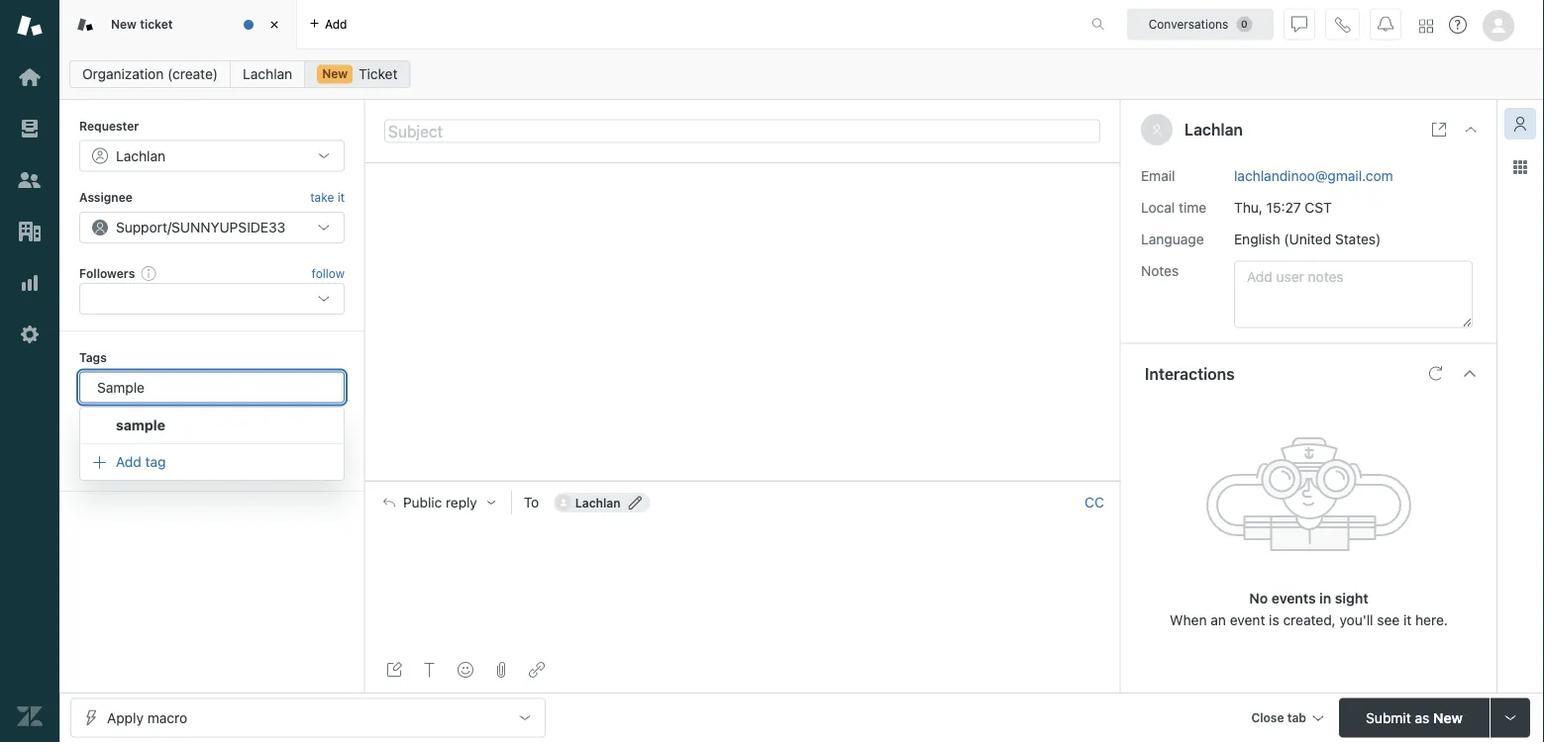 Task type: locate. For each thing, give the bounding box(es) containing it.
macro
[[147, 710, 187, 727]]

1 vertical spatial it
[[1404, 612, 1412, 629]]

reply
[[446, 495, 477, 511]]

get help image
[[1449, 16, 1467, 34]]

add
[[116, 454, 141, 471]]

support / sunnyupside33
[[116, 219, 286, 236]]

assignee
[[79, 191, 133, 204]]

close image up lachlan link
[[264, 15, 284, 35]]

it right 'see'
[[1404, 612, 1412, 629]]

close image right view more details image
[[1463, 122, 1479, 138]]

sample
[[116, 418, 165, 434]]

-
[[92, 451, 99, 468]]

sunnyupside33
[[171, 219, 286, 236]]

cc
[[1085, 495, 1104, 511]]

notifications image
[[1378, 16, 1394, 32]]

english (united states)
[[1234, 231, 1381, 247]]

submit as new
[[1366, 710, 1463, 727]]

type
[[79, 423, 108, 436]]

1 horizontal spatial new
[[322, 67, 348, 81]]

assignee element
[[79, 212, 345, 243]]

lachlan down requester
[[116, 148, 166, 164]]

format text image
[[422, 663, 438, 679]]

0 vertical spatial close image
[[264, 15, 284, 35]]

cc button
[[1085, 494, 1105, 512]]

0 horizontal spatial new
[[111, 17, 137, 31]]

created,
[[1283, 612, 1336, 629]]

new right as
[[1433, 710, 1463, 727]]

new ticket
[[111, 17, 173, 31]]

followers
[[79, 266, 135, 280]]

organization (create)
[[82, 66, 218, 82]]

thu, 15:27 cst
[[1234, 199, 1332, 216]]

button displays agent's chat status as invisible. image
[[1292, 16, 1308, 32]]

public
[[403, 495, 442, 511]]

new inside 'secondary' element
[[322, 67, 348, 81]]

view more details image
[[1431, 122, 1447, 138]]

here.
[[1416, 612, 1448, 629]]

events
[[1272, 590, 1316, 607]]

it right take
[[337, 191, 345, 204]]

apps image
[[1513, 159, 1529, 175]]

1 horizontal spatial close image
[[1463, 122, 1479, 138]]

new left ticket
[[322, 67, 348, 81]]

see
[[1377, 612, 1400, 629]]

0 horizontal spatial close image
[[264, 15, 284, 35]]

new left ticket at left top
[[111, 17, 137, 31]]

tab
[[1288, 712, 1307, 726]]

new inside tab
[[111, 17, 137, 31]]

conversations
[[1149, 17, 1229, 31]]

1 horizontal spatial it
[[1404, 612, 1412, 629]]

it inside button
[[337, 191, 345, 204]]

add
[[325, 17, 347, 31]]

you'll
[[1340, 612, 1374, 629]]

public reply
[[403, 495, 477, 511]]

0 horizontal spatial it
[[337, 191, 345, 204]]

add link (cmd k) image
[[529, 663, 545, 679]]

interactions
[[1145, 365, 1235, 383]]

public reply button
[[366, 482, 511, 524]]

2 horizontal spatial new
[[1433, 710, 1463, 727]]

get started image
[[17, 64, 43, 90]]

0 vertical spatial it
[[337, 191, 345, 204]]

close image
[[264, 15, 284, 35], [1463, 122, 1479, 138]]

Subject field
[[384, 119, 1101, 143]]

(united
[[1284, 231, 1332, 247]]

minimize composer image
[[735, 474, 750, 489]]

0 vertical spatial new
[[111, 17, 137, 31]]

add button
[[297, 0, 359, 49]]

tags
[[79, 351, 107, 365]]

lachlan
[[243, 66, 292, 82], [1185, 120, 1243, 139], [116, 148, 166, 164], [575, 496, 621, 510]]

follow button
[[312, 264, 345, 282]]

lachlandinoo@gmail.com image
[[556, 495, 571, 511]]

take
[[310, 191, 334, 204]]

sight
[[1335, 590, 1369, 607]]

displays possible ticket submission types image
[[1503, 711, 1519, 727]]

1 vertical spatial new
[[322, 67, 348, 81]]

followers element
[[79, 284, 345, 315]]

views image
[[17, 116, 43, 142]]

ticket
[[359, 66, 398, 82]]

no events in sight when an event is created, you'll see it here.
[[1170, 590, 1448, 629]]

new
[[111, 17, 137, 31], [322, 67, 348, 81], [1433, 710, 1463, 727]]

close
[[1252, 712, 1284, 726]]

thu,
[[1234, 199, 1263, 216]]

2 vertical spatial new
[[1433, 710, 1463, 727]]

it
[[337, 191, 345, 204], [1404, 612, 1412, 629]]

add tag option
[[80, 449, 344, 477]]

no
[[1250, 590, 1268, 607]]

info on adding followers image
[[141, 265, 157, 281]]

when
[[1170, 612, 1207, 629]]

secondary element
[[59, 54, 1544, 94]]

tag
[[145, 454, 166, 471]]

lachlan link
[[230, 60, 305, 88]]

reporting image
[[17, 270, 43, 296]]

cst
[[1305, 199, 1332, 216]]

time
[[1179, 199, 1207, 216]]

add tag
[[116, 454, 166, 471]]

lachlan inside requester element
[[116, 148, 166, 164]]

lachlan right (create)
[[243, 66, 292, 82]]

new ticket tab
[[59, 0, 297, 50]]



Task type: vqa. For each thing, say whether or not it's contained in the screenshot.
- popup button corresponding to Type
no



Task type: describe. For each thing, give the bounding box(es) containing it.
customer context image
[[1513, 116, 1529, 132]]

support
[[116, 219, 167, 236]]

tabs tab list
[[59, 0, 1071, 50]]

is
[[1269, 612, 1280, 629]]

close tab button
[[1243, 699, 1331, 741]]

main element
[[0, 0, 59, 743]]

(create)
[[167, 66, 218, 82]]

event
[[1230, 612, 1265, 629]]

it inside no events in sight when an event is created, you'll see it here.
[[1404, 612, 1412, 629]]

language
[[1141, 231, 1204, 247]]

apply macro
[[107, 710, 187, 727]]

lachlan right lachlandinoo@gmail.com icon
[[575, 496, 621, 510]]

take it button
[[310, 188, 345, 208]]

zendesk support image
[[17, 13, 43, 39]]

take it
[[310, 191, 345, 204]]

requester element
[[79, 140, 345, 172]]

Add user notes text field
[[1234, 261, 1473, 328]]

english
[[1234, 231, 1280, 247]]

conversations button
[[1127, 8, 1274, 40]]

add attachment image
[[493, 663, 509, 679]]

notes
[[1141, 263, 1179, 279]]

customers image
[[17, 167, 43, 193]]

states)
[[1335, 231, 1381, 247]]

an
[[1211, 612, 1226, 629]]

Tags field
[[94, 378, 326, 398]]

follow
[[312, 266, 345, 280]]

submit
[[1366, 710, 1411, 727]]

close image inside new ticket tab
[[264, 15, 284, 35]]

organizations image
[[17, 219, 43, 245]]

local
[[1141, 199, 1175, 216]]

as
[[1415, 710, 1430, 727]]

zendesk products image
[[1420, 19, 1433, 33]]

user image
[[1151, 124, 1163, 136]]

to
[[524, 495, 539, 511]]

edit user image
[[629, 496, 643, 510]]

local time
[[1141, 199, 1207, 216]]

close tab
[[1252, 712, 1307, 726]]

organization (create) button
[[69, 60, 231, 88]]

1 vertical spatial close image
[[1463, 122, 1479, 138]]

requester
[[79, 119, 139, 133]]

15:27
[[1267, 199, 1301, 216]]

draft mode image
[[386, 663, 402, 679]]

in
[[1320, 590, 1332, 607]]

ticket
[[140, 17, 173, 31]]

new for new ticket
[[111, 17, 137, 31]]

priority
[[222, 423, 265, 436]]

lachlan right user icon
[[1185, 120, 1243, 139]]

- button
[[79, 444, 202, 475]]

apply
[[107, 710, 144, 727]]

user image
[[1153, 125, 1161, 135]]

lachlandinoo@gmail.com
[[1234, 167, 1393, 184]]

new for new
[[322, 67, 348, 81]]

zendesk image
[[17, 704, 43, 730]]

organization
[[82, 66, 164, 82]]

email
[[1141, 167, 1175, 184]]

tags list box
[[79, 407, 345, 482]]

lachlan inside 'secondary' element
[[243, 66, 292, 82]]

/
[[167, 219, 171, 236]]

admin image
[[17, 322, 43, 348]]

insert emojis image
[[458, 663, 474, 679]]



